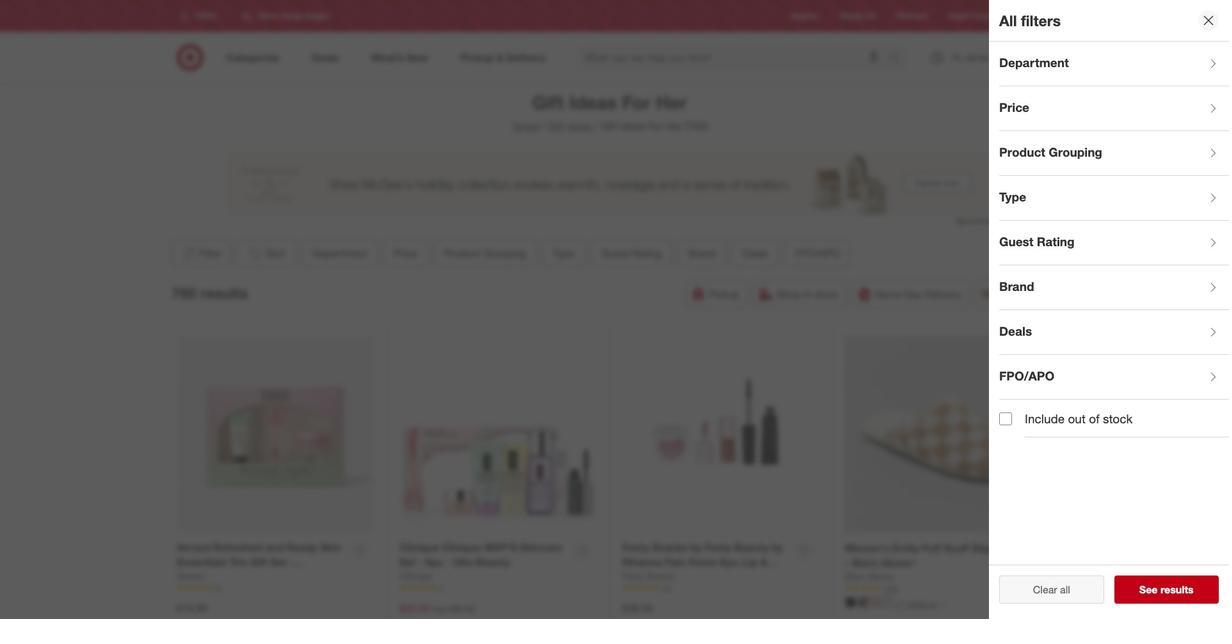 Task type: vqa. For each thing, say whether or not it's contained in the screenshot.
(760)
yes



Task type: describe. For each thing, give the bounding box(es) containing it.
shop in store
[[777, 288, 838, 301]]

$38.00
[[622, 602, 653, 615]]

pickup
[[709, 288, 740, 301]]

stars inside women's emily puff scuff slippers - stars above™
[[852, 557, 878, 570]]

in
[[804, 288, 812, 301]]

women's
[[845, 542, 890, 555]]

ulta inside clinique clinique mvp's skincare set - 6pc - ulta beauty
[[453, 556, 473, 569]]

- right 6pc
[[446, 556, 450, 569]]

same day delivery
[[875, 288, 962, 301]]

gift up gift ideas link
[[532, 91, 564, 114]]

sponsored
[[956, 216, 994, 226]]

include out of stock
[[1025, 412, 1133, 426]]

registry
[[791, 11, 820, 21]]

product grouping inside all filters dialog
[[1000, 144, 1103, 159]]

0 horizontal spatial fpo/apo button
[[784, 239, 851, 268]]

set inside fenty snackz by fenty beauty by rihanna fam faves eye, lip & highlighter set - 3.542oz/3pc - ulta beauty
[[679, 571, 695, 584]]

all filters
[[1000, 11, 1061, 29]]

fenty beauty link
[[622, 570, 675, 583]]

clinique clinique mvp's skincare set - 6pc - ulta beauty link
[[400, 541, 567, 570]]

beauty inside clinique clinique mvp's skincare set - 6pc - ulta beauty
[[476, 556, 510, 569]]

0 horizontal spatial deals
[[743, 247, 768, 260]]

0 horizontal spatial department button
[[301, 239, 378, 268]]

redcard link
[[897, 11, 928, 21]]

lip
[[743, 556, 758, 569]]

results for 760 results
[[201, 284, 248, 302]]

faves
[[689, 556, 717, 569]]

1 horizontal spatial guest rating button
[[1000, 221, 1229, 266]]

versed refreshed and ready skin essentials trio gift set - 1.3oz/3pc link
[[177, 541, 344, 584]]

&
[[761, 556, 768, 569]]

ideas up advertisement region
[[621, 120, 646, 133]]

of
[[1089, 412, 1100, 426]]

see
[[1140, 584, 1158, 597]]

1 vertical spatial price
[[394, 247, 417, 260]]

beauty up 12
[[647, 571, 675, 582]]

fenty snackz by fenty beauty by rihanna fam faves eye, lip & highlighter set - 3.542oz/3pc - ulta beauty link
[[622, 541, 790, 598]]

0 horizontal spatial rating
[[632, 247, 661, 260]]

fenty snackz by fenty beauty by rihanna fam faves eye, lip & highlighter set - 3.542oz/3pc - ulta beauty
[[622, 542, 783, 598]]

1 horizontal spatial target
[[948, 11, 969, 21]]

all
[[1000, 11, 1017, 29]]

target inside gift ideas for her target / gift ideas / gift ideas for her (760)
[[512, 120, 540, 133]]

registry link
[[791, 11, 820, 21]]

1 link
[[400, 583, 597, 594]]

fpo/apo inside all filters dialog
[[1000, 369, 1055, 383]]

stars above link
[[845, 571, 894, 584]]

stores
[[1028, 11, 1050, 21]]

product grouping button inside all filters dialog
[[1000, 131, 1229, 176]]

1 vertical spatial stars
[[845, 572, 866, 582]]

clinique for clinique link
[[400, 571, 432, 582]]

pickup button
[[685, 280, 748, 309]]

filter button
[[172, 239, 232, 268]]

see results button
[[1114, 576, 1219, 604]]

1 vertical spatial product grouping
[[444, 247, 526, 260]]

skincare
[[520, 542, 562, 555]]

see results
[[1140, 584, 1194, 597]]

target link
[[512, 120, 540, 133]]

versed for versed
[[177, 571, 204, 582]]

- down &
[[766, 571, 771, 584]]

grouping inside all filters dialog
[[1049, 144, 1103, 159]]

store
[[815, 288, 838, 301]]

fam
[[665, 556, 686, 569]]

(760)
[[685, 120, 708, 133]]

278
[[885, 584, 898, 594]]

search
[[883, 52, 914, 65]]

versed link
[[177, 570, 204, 583]]

weekly
[[840, 11, 865, 21]]

all
[[1060, 584, 1070, 597]]

0 horizontal spatial guest rating button
[[591, 239, 672, 268]]

fenty up the eye,
[[705, 542, 732, 555]]

rating inside all filters dialog
[[1037, 234, 1075, 249]]

same day delivery button
[[851, 280, 970, 309]]

rihanna
[[622, 556, 663, 569]]

all filters dialog
[[989, 0, 1229, 620]]

clinique clinique mvp's skincare set - 6pc - ulta beauty
[[400, 542, 562, 569]]

results for see results
[[1161, 584, 1194, 597]]

filter
[[199, 247, 222, 260]]

- inside versed refreshed and ready skin essentials trio gift set - 1.3oz/3pc
[[290, 556, 294, 569]]

clear all
[[1033, 584, 1070, 597]]

product inside all filters dialog
[[1000, 144, 1046, 159]]

0 horizontal spatial guest
[[601, 247, 629, 260]]

ready
[[287, 542, 317, 555]]

beauty down highlighter
[[645, 586, 679, 598]]

0 vertical spatial deals button
[[732, 239, 779, 268]]

type inside all filters dialog
[[1000, 189, 1027, 204]]

1 horizontal spatial fpo/apo button
[[1000, 355, 1229, 400]]

What can we help you find? suggestions appear below search field
[[577, 44, 892, 72]]

redcard
[[897, 11, 928, 21]]

versed refreshed and ready skin essentials trio gift set - 1.3oz/3pc
[[177, 542, 341, 584]]

1
[[439, 584, 444, 593]]

- left 6pc
[[419, 556, 423, 569]]

weekly ad link
[[840, 11, 876, 21]]

gift inside versed refreshed and ready skin essentials trio gift set - 1.3oz/3pc
[[250, 556, 268, 569]]

women's emily puff scuff slippers - stars above™ link
[[845, 542, 1013, 571]]

1 horizontal spatial brand button
[[1000, 266, 1229, 311]]

find
[[1011, 11, 1026, 21]]

above™
[[881, 557, 917, 570]]

fenty for fenty beauty
[[622, 571, 645, 582]]

2
[[216, 584, 221, 593]]

0 vertical spatial department button
[[1000, 42, 1229, 86]]

1 vertical spatial her
[[666, 120, 683, 133]]

760 results
[[172, 284, 248, 302]]

1 by from the left
[[690, 542, 702, 555]]

0 vertical spatial brand
[[688, 247, 716, 260]]

shop
[[777, 288, 801, 301]]

0 vertical spatial her
[[656, 91, 687, 114]]

beauty up lip
[[735, 542, 769, 555]]

shipping
[[999, 288, 1040, 301]]

scuff
[[944, 542, 969, 555]]

sort
[[265, 247, 285, 260]]

price inside all filters dialog
[[1000, 100, 1030, 114]]

760
[[172, 284, 197, 302]]

department inside all filters dialog
[[1000, 55, 1069, 70]]

refreshed
[[213, 542, 263, 555]]

include
[[1025, 412, 1065, 426]]



Task type: locate. For each thing, give the bounding box(es) containing it.
0 vertical spatial type button
[[1000, 176, 1229, 221]]

same
[[875, 288, 902, 301]]

find stores link
[[1011, 11, 1050, 21]]

fpo/apo up include
[[1000, 369, 1055, 383]]

1 horizontal spatial department button
[[1000, 42, 1229, 86]]

ideas right target link
[[568, 120, 593, 133]]

circle
[[971, 11, 991, 21]]

deals button
[[732, 239, 779, 268], [1000, 311, 1229, 355]]

$19.99
[[177, 602, 207, 615]]

- down women's
[[845, 557, 849, 570]]

versed for versed refreshed and ready skin essentials trio gift set - 1.3oz/3pc
[[177, 542, 210, 555]]

1.3oz/3pc
[[177, 571, 224, 584]]

versed refreshed and ready skin essentials trio gift set - 1.3oz/3pc image
[[177, 336, 374, 534], [177, 336, 374, 534]]

0 vertical spatial ulta
[[453, 556, 473, 569]]

/ right target link
[[542, 120, 546, 133]]

shop in store button
[[753, 280, 846, 309]]

0 horizontal spatial target
[[512, 120, 540, 133]]

0 vertical spatial versed
[[177, 542, 210, 555]]

1 vertical spatial price button
[[383, 239, 428, 268]]

0 vertical spatial grouping
[[1049, 144, 1103, 159]]

stars
[[852, 557, 878, 570], [845, 572, 866, 582]]

set
[[271, 556, 287, 569], [400, 556, 416, 569], [679, 571, 695, 584]]

fenty beauty
[[622, 571, 675, 582]]

set down 'and'
[[271, 556, 287, 569]]

mvp's
[[485, 542, 517, 555]]

0 vertical spatial product grouping button
[[1000, 131, 1229, 176]]

1 horizontal spatial guest
[[1000, 234, 1034, 249]]

0 horizontal spatial brand button
[[677, 239, 727, 268]]

fpo/apo button up "stock"
[[1000, 355, 1229, 400]]

ideas up gift ideas link
[[569, 91, 617, 114]]

1 vertical spatial target
[[512, 120, 540, 133]]

fenty for fenty snackz by fenty beauty by rihanna fam faves eye, lip & highlighter set - 3.542oz/3pc - ulta beauty
[[622, 542, 649, 555]]

0 horizontal spatial deals button
[[732, 239, 779, 268]]

1 horizontal spatial guest rating
[[1000, 234, 1075, 249]]

$30.00
[[448, 604, 475, 615]]

versed
[[177, 542, 210, 555], [177, 571, 204, 582]]

0 horizontal spatial /
[[542, 120, 546, 133]]

set down fam
[[679, 571, 695, 584]]

6pc
[[426, 556, 443, 569]]

Include out of stock checkbox
[[1000, 413, 1012, 426]]

0 vertical spatial product
[[1000, 144, 1046, 159]]

1 vertical spatial type button
[[542, 239, 585, 268]]

0 horizontal spatial type button
[[542, 239, 585, 268]]

fpo/apo
[[795, 247, 840, 260], [1000, 369, 1055, 383]]

12 link
[[622, 583, 820, 594]]

1 horizontal spatial ulta
[[622, 586, 642, 598]]

out
[[1068, 412, 1086, 426]]

1 vertical spatial ulta
[[622, 586, 642, 598]]

0 vertical spatial price
[[1000, 100, 1030, 114]]

1 vertical spatial product
[[444, 247, 480, 260]]

gift right gift ideas link
[[601, 120, 618, 133]]

1 horizontal spatial fpo/apo
[[1000, 369, 1055, 383]]

1 vertical spatial grouping
[[483, 247, 526, 260]]

1 horizontal spatial deals
[[1000, 324, 1032, 338]]

1 horizontal spatial deals button
[[1000, 311, 1229, 355]]

ulta
[[453, 556, 473, 569], [622, 586, 642, 598]]

her up (760)
[[656, 91, 687, 114]]

1 vertical spatial deals
[[1000, 324, 1032, 338]]

/ right gift ideas link
[[595, 120, 599, 133]]

clinique clinique mvp's skincare set - 6pc - ulta beauty image
[[400, 336, 597, 534], [400, 336, 597, 534]]

stars above
[[845, 572, 894, 582]]

1 horizontal spatial product
[[1000, 144, 1046, 159]]

0 horizontal spatial ulta
[[453, 556, 473, 569]]

and
[[266, 542, 284, 555]]

- inside women's emily puff scuff slippers - stars above™
[[845, 557, 849, 570]]

results
[[201, 284, 248, 302], [1161, 584, 1194, 597]]

stars left above
[[845, 572, 866, 582]]

ideas
[[569, 91, 617, 114], [568, 120, 593, 133], [621, 120, 646, 133]]

her left (760)
[[666, 120, 683, 133]]

fenty down the rihanna
[[622, 571, 645, 582]]

advertisement region
[[226, 152, 994, 216]]

clinique for clinique clinique mvp's skincare set - 6pc - ulta beauty
[[400, 542, 439, 555]]

0 vertical spatial type
[[1000, 189, 1027, 204]]

reg
[[433, 604, 446, 615]]

brand
[[688, 247, 716, 260], [1000, 279, 1034, 294]]

1 horizontal spatial brand
[[1000, 279, 1034, 294]]

1 vertical spatial department button
[[301, 239, 378, 268]]

target left the circle
[[948, 11, 969, 21]]

results right "see"
[[1161, 584, 1194, 597]]

$22.50 reg $30.00
[[400, 602, 475, 615]]

guest inside all filters dialog
[[1000, 234, 1034, 249]]

guest rating inside all filters dialog
[[1000, 234, 1075, 249]]

results inside see results button
[[1161, 584, 1194, 597]]

fenty up the rihanna
[[622, 542, 649, 555]]

0 vertical spatial stars
[[852, 557, 878, 570]]

target circle link
[[948, 11, 991, 21]]

2 by from the left
[[772, 542, 783, 555]]

clear all button
[[1000, 576, 1104, 604]]

12
[[662, 584, 671, 593]]

1 horizontal spatial type button
[[1000, 176, 1229, 221]]

delivery
[[925, 288, 962, 301]]

0 horizontal spatial product grouping
[[444, 247, 526, 260]]

ulta right 6pc
[[453, 556, 473, 569]]

1 horizontal spatial set
[[400, 556, 416, 569]]

grouping
[[1049, 144, 1103, 159], [483, 247, 526, 260]]

1 horizontal spatial product grouping
[[1000, 144, 1103, 159]]

versed up essentials
[[177, 542, 210, 555]]

shipping button
[[975, 280, 1048, 309]]

1 vertical spatial fpo/apo
[[1000, 369, 1055, 383]]

search button
[[883, 44, 914, 74]]

target circle
[[948, 11, 991, 21]]

fpo/apo button
[[784, 239, 851, 268], [1000, 355, 1229, 400]]

0 horizontal spatial grouping
[[483, 247, 526, 260]]

1 / from the left
[[542, 120, 546, 133]]

1 vertical spatial fpo/apo button
[[1000, 355, 1229, 400]]

versed down essentials
[[177, 571, 204, 582]]

trio
[[229, 556, 247, 569]]

- down faves
[[698, 571, 702, 584]]

price
[[1000, 100, 1030, 114], [394, 247, 417, 260]]

eye,
[[720, 556, 740, 569]]

0 horizontal spatial price button
[[383, 239, 428, 268]]

0 vertical spatial results
[[201, 284, 248, 302]]

deals inside all filters dialog
[[1000, 324, 1032, 338]]

target
[[948, 11, 969, 21], [512, 120, 540, 133]]

278 link
[[845, 584, 1043, 595]]

1 vertical spatial type
[[553, 247, 575, 260]]

1 horizontal spatial /
[[595, 120, 599, 133]]

deals down shipping on the top of page
[[1000, 324, 1032, 338]]

ulta up $38.00
[[622, 586, 642, 598]]

gift ideas for her target / gift ideas / gift ideas for her (760)
[[512, 91, 708, 133]]

1 horizontal spatial price
[[1000, 100, 1030, 114]]

1 horizontal spatial results
[[1161, 584, 1194, 597]]

1 vertical spatial for
[[649, 120, 663, 133]]

1 versed from the top
[[177, 542, 210, 555]]

0 vertical spatial deals
[[743, 247, 768, 260]]

women's emily puff scuff slippers - stars above™
[[845, 542, 1012, 570]]

1 vertical spatial brand
[[1000, 279, 1034, 294]]

brand inside all filters dialog
[[1000, 279, 1034, 294]]

0 vertical spatial price button
[[1000, 86, 1229, 131]]

rating
[[1037, 234, 1075, 249], [632, 247, 661, 260]]

gift right target link
[[548, 120, 565, 133]]

2 / from the left
[[595, 120, 599, 133]]

versed inside versed refreshed and ready skin essentials trio gift set - 1.3oz/3pc
[[177, 542, 210, 555]]

emily
[[893, 542, 919, 555]]

puff
[[922, 542, 941, 555]]

0 vertical spatial target
[[948, 11, 969, 21]]

0 horizontal spatial set
[[271, 556, 287, 569]]

type
[[1000, 189, 1027, 204], [553, 247, 575, 260]]

0 horizontal spatial type
[[553, 247, 575, 260]]

1 vertical spatial results
[[1161, 584, 1194, 597]]

1 horizontal spatial grouping
[[1049, 144, 1103, 159]]

stars up 'stars above'
[[852, 557, 878, 570]]

-
[[290, 556, 294, 569], [419, 556, 423, 569], [446, 556, 450, 569], [845, 557, 849, 570], [698, 571, 702, 584], [766, 571, 771, 584]]

day
[[904, 288, 922, 301]]

1 horizontal spatial by
[[772, 542, 783, 555]]

above
[[868, 572, 894, 582]]

beauty
[[735, 542, 769, 555], [476, 556, 510, 569], [647, 571, 675, 582], [645, 586, 679, 598]]

product grouping button
[[1000, 131, 1229, 176], [433, 239, 537, 268]]

ulta inside fenty snackz by fenty beauty by rihanna fam faves eye, lip & highlighter set - 3.542oz/3pc - ulta beauty
[[622, 586, 642, 598]]

deals
[[743, 247, 768, 260], [1000, 324, 1032, 338]]

0 horizontal spatial price
[[394, 247, 417, 260]]

0 horizontal spatial by
[[690, 542, 702, 555]]

2 horizontal spatial set
[[679, 571, 695, 584]]

2 link
[[177, 583, 374, 594]]

$22.50
[[400, 602, 430, 615]]

set up clinique link
[[400, 556, 416, 569]]

fpo/apo up store
[[795, 247, 840, 260]]

snackz
[[652, 542, 688, 555]]

1 horizontal spatial rating
[[1037, 234, 1075, 249]]

1 horizontal spatial price button
[[1000, 86, 1229, 131]]

- down ready
[[290, 556, 294, 569]]

0 horizontal spatial product grouping button
[[433, 239, 537, 268]]

0 horizontal spatial fpo/apo
[[795, 247, 840, 260]]

filters
[[1021, 11, 1061, 29]]

0 vertical spatial product grouping
[[1000, 144, 1103, 159]]

1 horizontal spatial department
[[1000, 55, 1069, 70]]

1 vertical spatial product grouping button
[[433, 239, 537, 268]]

0 vertical spatial fpo/apo
[[795, 247, 840, 260]]

0 horizontal spatial brand
[[688, 247, 716, 260]]

target left gift ideas link
[[512, 120, 540, 133]]

0 vertical spatial fpo/apo button
[[784, 239, 851, 268]]

slippers
[[972, 542, 1012, 555]]

fpo/apo button up store
[[784, 239, 851, 268]]

1 vertical spatial versed
[[177, 571, 204, 582]]

set inside versed refreshed and ready skin essentials trio gift set - 1.3oz/3pc
[[271, 556, 287, 569]]

deals up "pickup" button
[[743, 247, 768, 260]]

weekly ad
[[840, 11, 876, 21]]

0 horizontal spatial guest rating
[[601, 247, 661, 260]]

clinique
[[400, 542, 439, 555], [442, 542, 482, 555], [400, 571, 432, 582]]

0 vertical spatial department
[[1000, 55, 1069, 70]]

beauty down mvp's
[[476, 556, 510, 569]]

0 horizontal spatial results
[[201, 284, 248, 302]]

gift ideas link
[[548, 120, 593, 133]]

clear
[[1033, 584, 1058, 597]]

set inside clinique clinique mvp's skincare set - 6pc - ulta beauty
[[400, 556, 416, 569]]

fenty snackz by fenty beauty by rihanna fam faves eye, lip & highlighter set - 3.542oz/3pc - ulta beauty image
[[622, 336, 820, 534], [622, 336, 820, 534]]

find stores
[[1011, 11, 1050, 21]]

ad
[[867, 11, 876, 21]]

sort button
[[237, 239, 296, 268]]

gift right trio
[[250, 556, 268, 569]]

1 vertical spatial deals button
[[1000, 311, 1229, 355]]

1 vertical spatial department
[[312, 247, 367, 260]]

0 horizontal spatial product
[[444, 247, 480, 260]]

0 vertical spatial for
[[622, 91, 651, 114]]

1 horizontal spatial product grouping button
[[1000, 131, 1229, 176]]

stock
[[1103, 412, 1133, 426]]

department
[[1000, 55, 1069, 70], [312, 247, 367, 260]]

product
[[1000, 144, 1046, 159], [444, 247, 480, 260]]

women's emily puff scuff slippers - stars above™ image
[[845, 336, 1043, 534], [845, 336, 1043, 534]]

clinique link
[[400, 570, 432, 583]]

2 versed from the top
[[177, 571, 204, 582]]

results right 760
[[201, 284, 248, 302]]

1 horizontal spatial type
[[1000, 189, 1027, 204]]

0 horizontal spatial department
[[312, 247, 367, 260]]



